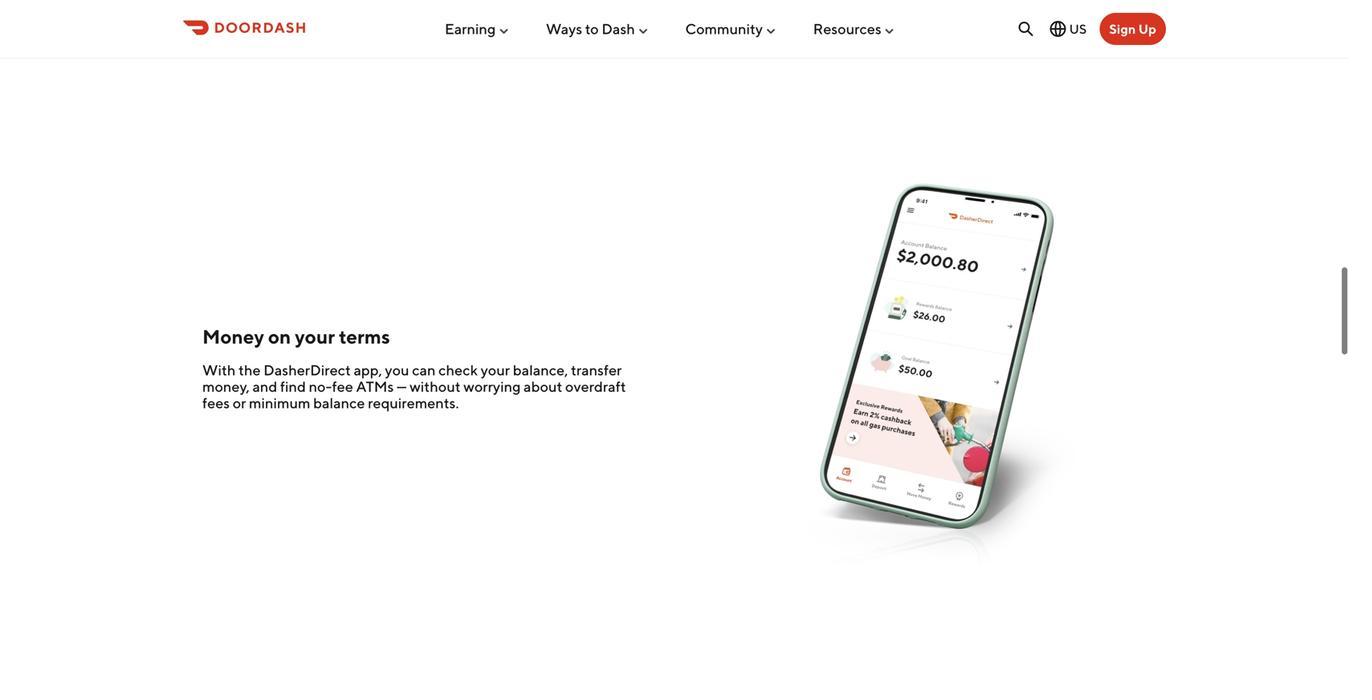 Task type: describe. For each thing, give the bounding box(es) containing it.
money,
[[202, 378, 250, 395]]

fee
[[332, 378, 353, 395]]

0 horizontal spatial your
[[295, 325, 335, 348]]

and
[[253, 378, 277, 395]]

money on your terms
[[202, 325, 390, 348]]

on
[[268, 325, 291, 348]]

sign up
[[1109, 21, 1156, 37]]

with
[[202, 361, 236, 378]]

no-
[[309, 378, 332, 395]]

globe line image
[[1049, 19, 1068, 39]]

community
[[685, 20, 763, 37]]

resources link
[[813, 14, 896, 44]]

ways to dash link
[[546, 14, 650, 44]]

sign
[[1109, 21, 1136, 37]]

dx dasher direct app image
[[684, 151, 1166, 582]]

to
[[585, 20, 599, 37]]

us
[[1069, 21, 1087, 37]]

minimum
[[249, 394, 310, 412]]

the
[[239, 361, 261, 378]]

find
[[280, 378, 306, 395]]

requirements.
[[368, 394, 459, 412]]



Task type: locate. For each thing, give the bounding box(es) containing it.
1 horizontal spatial your
[[481, 361, 510, 378]]

0 vertical spatial your
[[295, 325, 335, 348]]

ways
[[546, 20, 582, 37]]

money
[[202, 325, 264, 348]]

worrying
[[464, 378, 521, 395]]

app,
[[354, 361, 382, 378]]

without
[[410, 378, 461, 395]]

check
[[439, 361, 478, 378]]

sign up button
[[1100, 13, 1166, 45]]

1 vertical spatial your
[[481, 361, 510, 378]]

transfer
[[571, 361, 622, 378]]

—
[[397, 378, 407, 395]]

community link
[[685, 14, 777, 44]]

dash
[[602, 20, 635, 37]]

your up "dasherdirect"
[[295, 325, 335, 348]]

overdraft
[[565, 378, 626, 395]]

fees
[[202, 394, 230, 412]]

dasherdirect
[[264, 361, 351, 378]]

your
[[295, 325, 335, 348], [481, 361, 510, 378]]

balance,
[[513, 361, 568, 378]]

or
[[233, 394, 246, 412]]

up
[[1139, 21, 1156, 37]]

terms
[[339, 325, 390, 348]]

resources
[[813, 20, 882, 37]]

can
[[412, 361, 436, 378]]

earning link
[[445, 14, 510, 44]]

about
[[524, 378, 562, 395]]

dx dasher direct rewards image
[[183, 0, 665, 65]]

atms
[[356, 378, 394, 395]]

with the dasherdirect app, you can check your balance, transfer money, and find no-fee atms — without worrying about overdraft fees or minimum balance requirements.
[[202, 361, 626, 412]]

earning
[[445, 20, 496, 37]]

ways to dash
[[546, 20, 635, 37]]

your inside with the dasherdirect app, you can check your balance, transfer money, and find no-fee atms — without worrying about overdraft fees or minimum balance requirements.
[[481, 361, 510, 378]]

balance
[[313, 394, 365, 412]]

your right check
[[481, 361, 510, 378]]

you
[[385, 361, 409, 378]]



Task type: vqa. For each thing, say whether or not it's contained in the screenshot.
ATMs
yes



